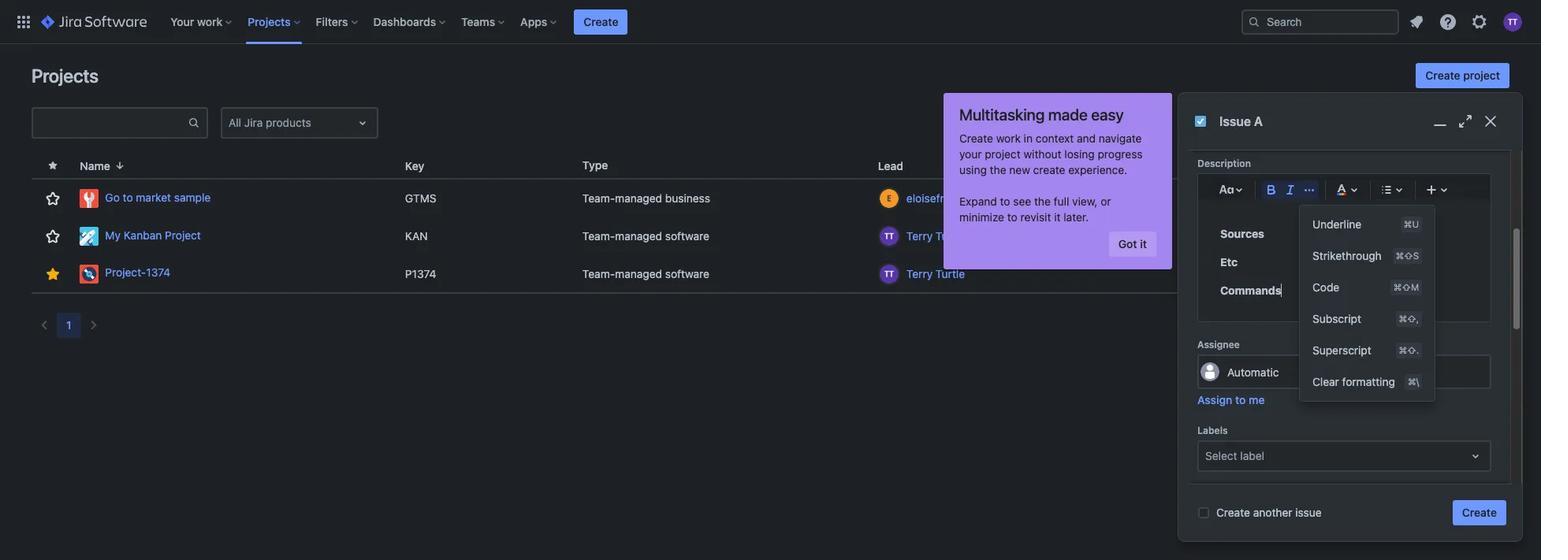 Task type: locate. For each thing, give the bounding box(es) containing it.
the left new
[[990, 163, 1007, 177]]

3 team- from the top
[[583, 267, 615, 280]]

my
[[105, 228, 121, 242]]

0 vertical spatial managed
[[615, 192, 663, 205]]

⌘⇧m
[[1394, 282, 1420, 292]]

your work
[[171, 15, 223, 28]]

project
[[1464, 69, 1501, 82], [985, 147, 1021, 161]]

create button
[[574, 9, 628, 34], [1454, 501, 1507, 526]]

1 horizontal spatial the
[[1035, 195, 1051, 208]]

work inside multitasking made easy create work in context and navigate your project without losing progress using the new create experience.
[[997, 132, 1021, 145]]

notifications image
[[1408, 12, 1427, 31]]

to right go
[[123, 191, 133, 204]]

1 turtle from the top
[[936, 230, 966, 243]]

software
[[666, 230, 710, 243], [666, 267, 710, 280]]

go full screen image
[[1457, 112, 1476, 131]]

1 horizontal spatial project
[[1464, 69, 1501, 82]]

open image
[[353, 114, 372, 133], [1467, 448, 1486, 467]]

1 vertical spatial team-managed software
[[583, 267, 710, 280]]

0 horizontal spatial create button
[[574, 9, 628, 34]]

project up new
[[985, 147, 1021, 161]]

⌘⇧.
[[1400, 345, 1420, 355]]

multitasking
[[960, 106, 1045, 124]]

2 terry from the top
[[907, 267, 933, 280]]

group
[[1301, 209, 1436, 398]]

open image for select label
[[1467, 448, 1486, 467]]

strikethrough
[[1313, 249, 1382, 262]]

1 vertical spatial terry turtle
[[907, 267, 966, 280]]

dashboards
[[374, 15, 436, 28]]

0 vertical spatial project
[[1464, 69, 1501, 82]]

managed for gtms
[[615, 192, 663, 205]]

0 vertical spatial software
[[666, 230, 710, 243]]

1 software from the top
[[666, 230, 710, 243]]

projects left filters
[[248, 15, 291, 28]]

0 vertical spatial team-managed software
[[583, 230, 710, 243]]

it right got
[[1141, 237, 1148, 251]]

1 terry from the top
[[907, 230, 933, 243]]

using
[[960, 163, 987, 177]]

2 vertical spatial team-
[[583, 267, 615, 280]]

0 vertical spatial work
[[197, 15, 223, 28]]

work left in at the top
[[997, 132, 1021, 145]]

code
[[1313, 280, 1340, 294]]

team-managed software for kan
[[583, 230, 710, 243]]

team-
[[583, 192, 615, 205], [583, 230, 615, 243], [583, 267, 615, 280]]

terry for kan
[[907, 230, 933, 243]]

primary element
[[9, 0, 1242, 44]]

2 terry turtle link from the top
[[907, 266, 966, 282]]

teams
[[462, 15, 495, 28]]

2 software from the top
[[666, 267, 710, 280]]

eloisefrancis23
[[907, 192, 985, 205]]

terry turtle down minimize
[[907, 267, 966, 280]]

Search field
[[1242, 9, 1400, 34]]

work
[[197, 15, 223, 28], [997, 132, 1021, 145]]

1 vertical spatial terry turtle link
[[907, 266, 966, 282]]

2 managed from the top
[[615, 230, 663, 243]]

0 horizontal spatial open image
[[353, 114, 372, 133]]

0 vertical spatial the
[[990, 163, 1007, 177]]

p1374
[[405, 267, 437, 280]]

the up revisit
[[1035, 195, 1051, 208]]

create inside button
[[1426, 69, 1461, 82]]

2 turtle from the top
[[936, 267, 966, 280]]

lead
[[879, 159, 904, 172]]

2 vertical spatial managed
[[615, 267, 663, 280]]

2 team-managed software from the top
[[583, 267, 710, 280]]

0 vertical spatial projects
[[248, 15, 291, 28]]

new
[[1010, 163, 1031, 177]]

work right your
[[197, 15, 223, 28]]

3 managed from the top
[[615, 267, 663, 280]]

software for kan
[[666, 230, 710, 243]]

assign to me button
[[1198, 393, 1265, 409]]

or
[[1101, 195, 1112, 208]]

to left see
[[1001, 195, 1011, 208]]

the
[[990, 163, 1007, 177], [1035, 195, 1051, 208]]

issue a
[[1220, 114, 1264, 129]]

bold ⌘b image
[[1263, 180, 1282, 199]]

1 horizontal spatial projects
[[248, 15, 291, 28]]

1 vertical spatial the
[[1035, 195, 1051, 208]]

terry turtle down eloisefrancis23 link
[[907, 230, 966, 243]]

minimize image
[[1432, 112, 1450, 131]]

create another issue
[[1217, 506, 1322, 520]]

to for assign
[[1236, 394, 1247, 407]]

your profile and settings image
[[1504, 12, 1523, 31]]

to inside button
[[1236, 394, 1247, 407]]

1 horizontal spatial create button
[[1454, 501, 1507, 526]]

1 vertical spatial software
[[666, 267, 710, 280]]

1 horizontal spatial it
[[1141, 237, 1148, 251]]

0 horizontal spatial it
[[1055, 211, 1061, 224]]

description
[[1198, 157, 1252, 169]]

projects button
[[243, 9, 307, 34]]

1 button
[[57, 313, 81, 338]]

to for go
[[123, 191, 133, 204]]

kan
[[405, 230, 428, 243]]

more formatting image
[[1301, 180, 1320, 199]]

software for p1374
[[666, 267, 710, 280]]

terry turtle link
[[907, 229, 966, 245], [907, 266, 966, 282]]

to
[[123, 191, 133, 204], [1001, 195, 1011, 208], [1008, 211, 1018, 224], [1236, 394, 1247, 407]]

settings image
[[1471, 12, 1490, 31]]

project-
[[105, 266, 146, 279]]

text styles image
[[1218, 180, 1237, 199]]

turtle
[[936, 230, 966, 243], [936, 267, 966, 280]]

0 horizontal spatial work
[[197, 15, 223, 28]]

2 terry turtle from the top
[[907, 267, 966, 280]]

1 managed from the top
[[615, 192, 663, 205]]

underline
[[1313, 217, 1362, 231]]

2 team- from the top
[[583, 230, 615, 243]]

1 terry turtle from the top
[[907, 230, 966, 243]]

0 vertical spatial turtle
[[936, 230, 966, 243]]

got it button
[[1110, 232, 1157, 257]]

0 vertical spatial open image
[[353, 114, 372, 133]]

1 vertical spatial open image
[[1467, 448, 1486, 467]]

1 vertical spatial terry
[[907, 267, 933, 280]]

full
[[1054, 195, 1070, 208]]

1 terry turtle link from the top
[[907, 229, 966, 245]]

0 horizontal spatial project
[[985, 147, 1021, 161]]

terry
[[907, 230, 933, 243], [907, 267, 933, 280]]

terry turtle link down minimize
[[907, 266, 966, 282]]

minimize
[[960, 211, 1005, 224]]

previous image
[[35, 316, 54, 335]]

project up discard & close icon
[[1464, 69, 1501, 82]]

1 vertical spatial projects
[[32, 65, 99, 87]]

create button inside primary "element"
[[574, 9, 628, 34]]

team-managed business
[[583, 192, 711, 205]]

1 team- from the top
[[583, 192, 615, 205]]

the inside multitasking made easy create work in context and navigate your project without losing progress using the new create experience.
[[990, 163, 1007, 177]]

0 vertical spatial team-
[[583, 192, 615, 205]]

multitasking made easy create work in context and navigate your project without losing progress using the new create experience.
[[960, 106, 1143, 177]]

dashboards button
[[369, 9, 452, 34]]

search image
[[1249, 15, 1261, 28]]

banner
[[0, 0, 1542, 44]]

terry turtle
[[907, 230, 966, 243], [907, 267, 966, 280]]

products
[[266, 116, 311, 129]]

0 vertical spatial terry
[[907, 230, 933, 243]]

1 vertical spatial team-
[[583, 230, 615, 243]]

0 horizontal spatial projects
[[32, 65, 99, 87]]

create inside primary "element"
[[584, 15, 619, 28]]

terry turtle link down eloisefrancis23 link
[[907, 229, 966, 245]]

banner containing your work
[[0, 0, 1542, 44]]

project inside button
[[1464, 69, 1501, 82]]

losing
[[1065, 147, 1095, 161]]

navigate
[[1099, 132, 1142, 145]]

group containing underline
[[1301, 209, 1436, 398]]

and
[[1077, 132, 1096, 145]]

projects down appswitcher icon
[[32, 65, 99, 87]]

0 vertical spatial terry turtle
[[907, 230, 966, 243]]

⌘\
[[1409, 377, 1420, 387]]

1 vertical spatial create button
[[1454, 501, 1507, 526]]

assign
[[1198, 394, 1233, 407]]

name button
[[74, 157, 132, 175]]

1 vertical spatial work
[[997, 132, 1021, 145]]

it down full
[[1055, 211, 1061, 224]]

clear
[[1313, 375, 1340, 388]]

1 vertical spatial turtle
[[936, 267, 966, 280]]

to left me
[[1236, 394, 1247, 407]]

team-managed software for p1374
[[583, 267, 710, 280]]

1 team-managed software from the top
[[583, 230, 710, 243]]

1 vertical spatial project
[[985, 147, 1021, 161]]

0 vertical spatial terry turtle link
[[907, 229, 966, 245]]

easy
[[1092, 106, 1124, 124]]

1 vertical spatial managed
[[615, 230, 663, 243]]

kanban
[[124, 228, 162, 242]]

1 horizontal spatial work
[[997, 132, 1021, 145]]

later.
[[1064, 211, 1089, 224]]

None text field
[[33, 112, 188, 134], [229, 115, 232, 131], [33, 112, 188, 134], [229, 115, 232, 131]]

jira
[[244, 116, 263, 129]]

managed for kan
[[615, 230, 663, 243]]

assign to me
[[1198, 394, 1265, 407]]

business
[[666, 192, 711, 205]]

Description - Main content area, start typing to enter text. text field
[[1221, 224, 1469, 300]]

italic ⌘i image
[[1282, 180, 1301, 199]]

0 horizontal spatial the
[[990, 163, 1007, 177]]

terry turtle for p1374
[[907, 267, 966, 280]]

0 vertical spatial create button
[[574, 9, 628, 34]]

jira software image
[[41, 12, 147, 31], [41, 12, 147, 31]]

it
[[1055, 211, 1061, 224], [1141, 237, 1148, 251]]

1 horizontal spatial open image
[[1467, 448, 1486, 467]]

1374
[[146, 266, 171, 279]]

got
[[1119, 237, 1138, 251]]

clear formatting
[[1313, 375, 1396, 388]]

sources
[[1221, 227, 1265, 240]]



Task type: vqa. For each thing, say whether or not it's contained in the screenshot.
and
yes



Task type: describe. For each thing, give the bounding box(es) containing it.
context
[[1036, 132, 1074, 145]]

assignee
[[1198, 340, 1241, 351]]

view,
[[1073, 195, 1098, 208]]

your
[[960, 147, 982, 161]]

team- for kan
[[583, 230, 615, 243]]

project
[[165, 228, 201, 242]]

turtle for p1374
[[936, 267, 966, 280]]

apps button
[[516, 9, 563, 34]]

team- for p1374
[[583, 267, 615, 280]]

create project button
[[1417, 63, 1510, 88]]

appswitcher icon image
[[14, 12, 33, 31]]

automatic
[[1228, 366, 1280, 379]]

⌘u
[[1405, 219, 1420, 229]]

revisit
[[1021, 211, 1052, 224]]

help image
[[1439, 12, 1458, 31]]

1
[[66, 319, 71, 332]]

formatting
[[1343, 375, 1396, 388]]

expand
[[960, 195, 998, 208]]

issue
[[1296, 506, 1322, 520]]

discard & close image
[[1482, 112, 1501, 131]]

1 vertical spatial it
[[1141, 237, 1148, 251]]

lead button
[[872, 157, 923, 175]]

go to market sample
[[105, 191, 211, 204]]

filters button
[[311, 9, 364, 34]]

star project-1374 image
[[43, 265, 62, 284]]

my kanban project link
[[80, 227, 393, 246]]

a
[[1255, 114, 1264, 129]]

lists image
[[1378, 180, 1397, 199]]

⌘⇧,
[[1400, 314, 1420, 324]]

another
[[1254, 506, 1293, 520]]

key
[[405, 159, 425, 172]]

type
[[583, 159, 608, 172]]

made
[[1049, 106, 1088, 124]]

turtle for kan
[[936, 230, 966, 243]]

etc
[[1221, 255, 1238, 269]]

project inside multitasking made easy create work in context and navigate your project without losing progress using the new create experience.
[[985, 147, 1021, 161]]

teams button
[[457, 9, 511, 34]]

select label
[[1206, 450, 1265, 463]]

star go to market sample image
[[43, 189, 62, 208]]

Labels text field
[[1206, 449, 1209, 465]]

my kanban project
[[105, 228, 201, 242]]

create project
[[1426, 69, 1501, 82]]

expand to see the full view, or minimize to revisit it later. got it
[[960, 195, 1148, 251]]

next image
[[84, 316, 103, 335]]

go
[[105, 191, 120, 204]]

⌘⇧s
[[1396, 250, 1420, 261]]

experience.
[[1069, 163, 1128, 177]]

the inside expand to see the full view, or minimize to revisit it later. got it
[[1035, 195, 1051, 208]]

superscript
[[1313, 344, 1372, 357]]

without
[[1024, 147, 1062, 161]]

progress
[[1098, 147, 1143, 161]]

key button
[[399, 157, 443, 175]]

create inside multitasking made easy create work in context and navigate your project without losing progress using the new create experience.
[[960, 132, 994, 145]]

all
[[229, 116, 241, 129]]

your
[[171, 15, 194, 28]]

in
[[1024, 132, 1033, 145]]

subscript
[[1313, 312, 1362, 325]]

label
[[1241, 450, 1265, 463]]

filters
[[316, 15, 348, 28]]

terry turtle link for kan
[[907, 229, 966, 245]]

issue a image
[[1195, 115, 1208, 128]]

automatic image
[[1201, 363, 1220, 382]]

terry turtle link for p1374
[[907, 266, 966, 282]]

go to market sample link
[[80, 189, 393, 208]]

0 vertical spatial it
[[1055, 211, 1061, 224]]

projects inside projects popup button
[[248, 15, 291, 28]]

sample
[[174, 191, 211, 204]]

project-1374 link
[[80, 265, 393, 284]]

terry for p1374
[[907, 267, 933, 280]]

see
[[1014, 195, 1032, 208]]

create
[[1034, 163, 1066, 177]]

managed for p1374
[[615, 267, 663, 280]]

me
[[1249, 394, 1265, 407]]

open image for all jira products
[[353, 114, 372, 133]]

select
[[1206, 450, 1238, 463]]

apps
[[521, 15, 548, 28]]

commands
[[1221, 284, 1282, 297]]

to down see
[[1008, 211, 1018, 224]]

terry turtle for kan
[[907, 230, 966, 243]]

work inside your work popup button
[[197, 15, 223, 28]]

your work button
[[166, 9, 238, 34]]

star my kanban project image
[[43, 227, 62, 246]]

eloisefrancis23 link
[[907, 191, 985, 207]]

market
[[136, 191, 171, 204]]

gtms
[[405, 192, 437, 205]]

issue
[[1220, 114, 1252, 129]]

labels
[[1198, 426, 1229, 437]]

name
[[80, 159, 110, 172]]

team- for gtms
[[583, 192, 615, 205]]

to for expand
[[1001, 195, 1011, 208]]

project-1374
[[105, 266, 171, 279]]



